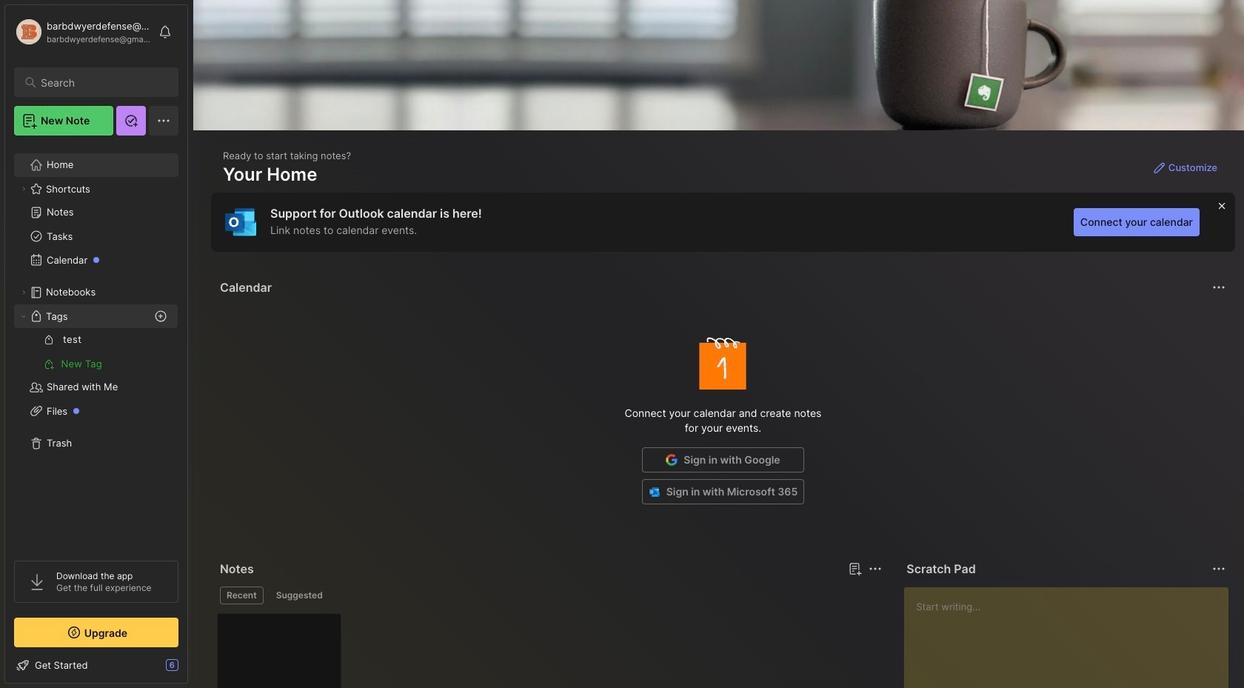 Task type: locate. For each thing, give the bounding box(es) containing it.
0 horizontal spatial tab
[[220, 587, 264, 605]]

None search field
[[41, 73, 165, 91]]

group inside tree
[[14, 328, 178, 376]]

tab
[[220, 587, 264, 605], [270, 587, 330, 605]]

group
[[14, 328, 178, 376]]

tree
[[5, 145, 187, 548]]

0 vertical spatial more actions image
[[1211, 279, 1229, 296]]

none search field inside main 'element'
[[41, 73, 165, 91]]

1 vertical spatial more actions image
[[867, 560, 885, 578]]

1 horizontal spatial tab
[[270, 587, 330, 605]]

tab list
[[220, 587, 881, 605]]

more actions image
[[1211, 279, 1229, 296], [867, 560, 885, 578]]

expand notebooks image
[[19, 288, 28, 297]]

click to collapse image
[[187, 661, 198, 679]]

0 horizontal spatial more actions image
[[867, 560, 885, 578]]

1 horizontal spatial more actions image
[[1211, 279, 1229, 296]]

More actions field
[[1209, 277, 1230, 298], [866, 559, 887, 579], [1209, 559, 1230, 579]]

main element
[[0, 0, 193, 688]]

1 tab from the left
[[220, 587, 264, 605]]

Search text field
[[41, 76, 165, 90]]



Task type: describe. For each thing, give the bounding box(es) containing it.
2 tab from the left
[[270, 587, 330, 605]]

Start writing… text field
[[917, 588, 1229, 688]]

tree inside main 'element'
[[5, 145, 187, 548]]

Account field
[[14, 17, 151, 47]]

expand tags image
[[19, 312, 28, 321]]

more actions image
[[1211, 560, 1229, 578]]

Help and Learning task checklist field
[[5, 654, 187, 677]]



Task type: vqa. For each thing, say whether or not it's contained in the screenshot.
START WRITING… text box
yes



